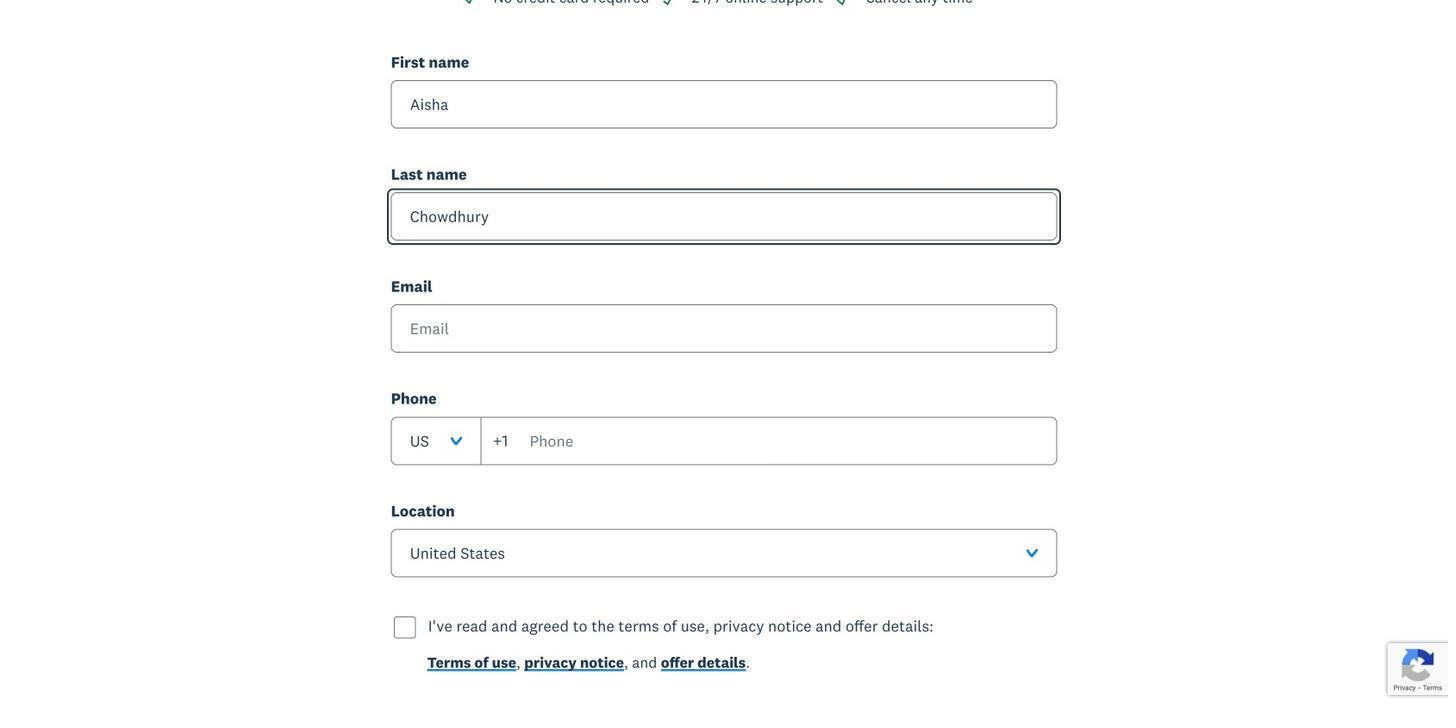 Task type: vqa. For each thing, say whether or not it's contained in the screenshot.
A Xero user decorating a cake with blue icing. Social proof badges surrounding the circular image.
no



Task type: describe. For each thing, give the bounding box(es) containing it.
Last name text field
[[391, 192, 1058, 241]]

Email email field
[[391, 305, 1058, 353]]

Phone text field
[[481, 417, 1058, 465]]



Task type: locate. For each thing, give the bounding box(es) containing it.
First name text field
[[391, 80, 1058, 129]]



